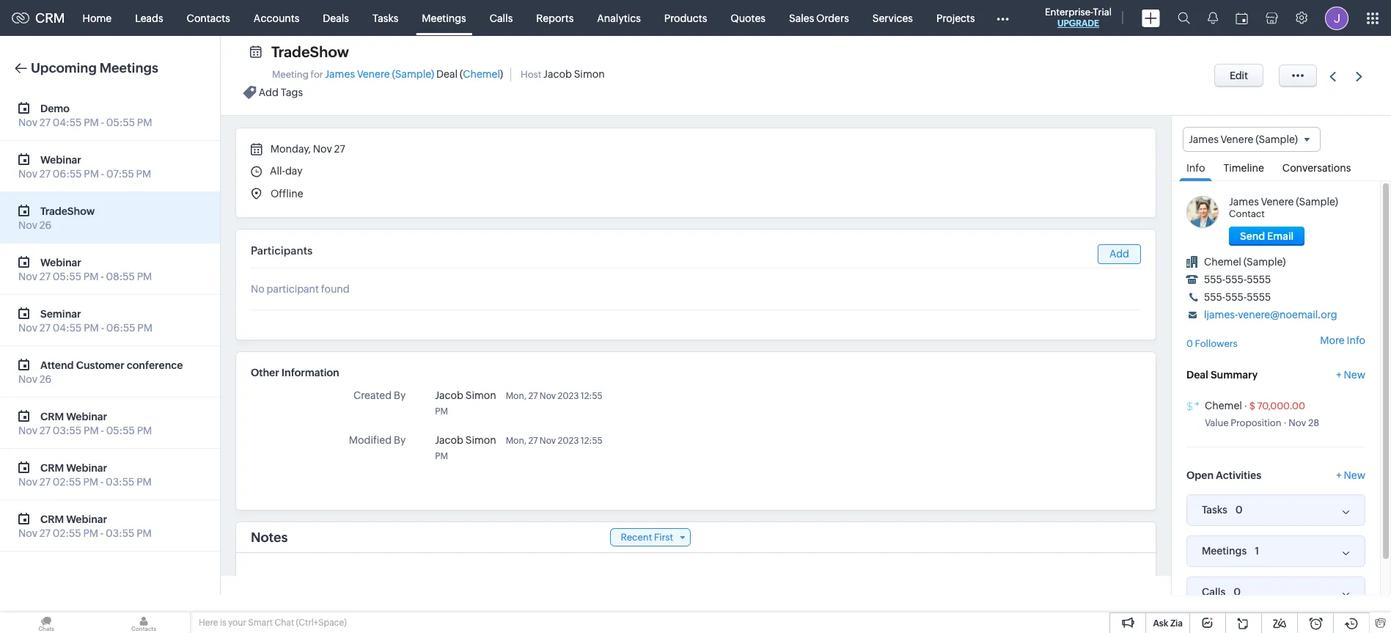 Task type: vqa. For each thing, say whether or not it's contained in the screenshot.


Task type: describe. For each thing, give the bounding box(es) containing it.
seminar
[[40, 308, 81, 320]]

new inside + new link
[[1345, 369, 1366, 381]]

0 horizontal spatial deal
[[437, 68, 458, 80]]

0 vertical spatial chemel link
[[463, 68, 500, 80]]

smart
[[248, 618, 273, 628]]

nov inside the webinar nov 27 05:55 pm - 08:55 pm
[[18, 271, 37, 283]]

03:55 inside crm webinar nov 27 03:55 pm - 05:55 pm
[[53, 425, 82, 437]]

1 vertical spatial info
[[1348, 335, 1366, 347]]

create menu image
[[1143, 9, 1161, 27]]

next record image
[[1357, 72, 1366, 81]]

08:55
[[106, 271, 135, 283]]

28
[[1309, 417, 1320, 428]]

james for james venere (sample) contact
[[1230, 196, 1260, 208]]

1 + new from the top
[[1337, 369, 1366, 381]]

calls inside calls link
[[490, 12, 513, 24]]

simon for created by
[[466, 390, 497, 401]]

venere@noemail.org
[[1239, 309, 1338, 321]]

venere for james venere (sample)
[[1221, 134, 1254, 145]]

+ new link
[[1337, 369, 1366, 388]]

06:55 inside webinar nov 27 06:55 pm - 07:55 pm
[[53, 168, 82, 180]]

- inside crm webinar nov 27 03:55 pm - 05:55 pm
[[101, 425, 104, 437]]

quotes
[[731, 12, 766, 24]]

- inside webinar nov 27 06:55 pm - 07:55 pm
[[101, 168, 104, 180]]

more info link
[[1321, 335, 1366, 347]]

james for james venere (sample)
[[1189, 134, 1219, 145]]

chemel for chemel · $ 70,000.00 value proposition · nov 28
[[1206, 400, 1243, 411]]

webinar nov 27 06:55 pm - 07:55 pm
[[18, 154, 151, 180]]

mon, 27 nov 2023 12:55 pm for modified by
[[435, 436, 603, 462]]

services link
[[861, 0, 925, 36]]

chats image
[[0, 613, 92, 633]]

chemel for chemel (sample)
[[1205, 256, 1242, 268]]

ask zia
[[1154, 619, 1184, 629]]

webinar nov 27 05:55 pm - 08:55 pm
[[18, 256, 152, 283]]

leads
[[135, 12, 163, 24]]

meeting for james venere (sample) deal ( chemel )
[[272, 68, 504, 80]]

timeline
[[1224, 162, 1265, 174]]

here
[[199, 618, 218, 628]]

(sample) inside the james venere (sample) contact
[[1297, 196, 1339, 208]]

mon, 27 nov 2023 12:55 pm for created by
[[435, 391, 603, 417]]

0 horizontal spatial james
[[325, 68, 355, 80]]

crm link
[[12, 10, 65, 26]]

nov inside attend customer conference nov 26
[[18, 373, 37, 385]]

summary
[[1211, 369, 1259, 381]]

profile element
[[1317, 0, 1358, 36]]

no
[[251, 283, 265, 295]]

conversations link
[[1276, 152, 1359, 181]]

participant
[[267, 283, 319, 295]]

2023 for modified by
[[558, 436, 579, 446]]

quotes link
[[719, 0, 778, 36]]

modified by
[[349, 434, 406, 446]]

more info
[[1321, 335, 1366, 347]]

1 horizontal spatial chemel link
[[1206, 400, 1243, 411]]

signals image
[[1209, 12, 1219, 24]]

here is your smart chat (ctrl+space)
[[199, 618, 347, 628]]

06:55 inside the seminar nov 27 04:55 pm - 06:55 pm
[[106, 322, 135, 334]]

ljames-
[[1205, 309, 1239, 321]]

is
[[220, 618, 226, 628]]

information
[[282, 367, 340, 379]]

no participant found
[[251, 283, 350, 295]]

1 horizontal spatial meetings
[[422, 12, 466, 24]]

deals
[[323, 12, 349, 24]]

host
[[521, 69, 542, 80]]

chat
[[275, 618, 294, 628]]

james venere (sample) contact
[[1230, 196, 1339, 220]]

add for add tags
[[259, 87, 279, 99]]

attend
[[40, 359, 74, 371]]

2 5555 from the top
[[1248, 291, 1272, 303]]

enterprise-
[[1046, 7, 1094, 18]]

tags
[[281, 87, 303, 99]]

create menu element
[[1134, 0, 1170, 36]]

demo
[[40, 102, 70, 114]]

participants
[[251, 244, 313, 257]]

search element
[[1170, 0, 1200, 36]]

26 inside tradeshow nov 26
[[39, 219, 52, 231]]

your
[[228, 618, 247, 628]]

1 vertical spatial calls
[[1203, 586, 1226, 598]]

more
[[1321, 335, 1346, 347]]

contact
[[1230, 209, 1266, 220]]

sales orders link
[[778, 0, 861, 36]]

jacob for created by
[[435, 390, 464, 401]]

crm webinar nov 27 03:55 pm - 05:55 pm
[[18, 411, 152, 437]]

Other Modules field
[[987, 6, 1019, 30]]

0 vertical spatial simon
[[574, 68, 605, 80]]

proposition
[[1232, 417, 1282, 428]]

26 inside attend customer conference nov 26
[[39, 373, 52, 385]]

0 vertical spatial venere
[[357, 68, 390, 80]]

ask
[[1154, 619, 1169, 629]]

followers
[[1196, 338, 1238, 349]]

27 inside webinar nov 27 06:55 pm - 07:55 pm
[[39, 168, 51, 180]]

1
[[1256, 545, 1260, 557]]

activities
[[1217, 469, 1262, 481]]

tradeshow nov 26
[[18, 205, 95, 231]]

other
[[251, 367, 279, 379]]

12:55 for created by
[[581, 391, 603, 401]]

2 + from the top
[[1337, 469, 1343, 481]]

jacob simon for modified by
[[435, 434, 497, 446]]

open
[[1187, 469, 1214, 481]]

27 inside crm webinar nov 27 03:55 pm - 05:55 pm
[[39, 425, 51, 437]]

0 horizontal spatial info
[[1187, 162, 1206, 174]]

accounts
[[254, 12, 300, 24]]

deals link
[[311, 0, 361, 36]]

analytics link
[[586, 0, 653, 36]]

modified
[[349, 434, 392, 446]]

venere for james venere (sample) contact
[[1262, 196, 1295, 208]]

0 vertical spatial chemel
[[463, 68, 500, 80]]

2 + new from the top
[[1337, 469, 1366, 481]]

notes
[[251, 530, 288, 545]]

(sample) left (
[[392, 68, 435, 80]]

0 vertical spatial ·
[[1245, 400, 1248, 411]]

sales orders
[[790, 12, 850, 24]]

projects
[[937, 12, 976, 24]]

monday, nov 27
[[269, 143, 345, 155]]

nov inside webinar nov 27 06:55 pm - 07:55 pm
[[18, 168, 37, 180]]

analytics
[[598, 12, 641, 24]]

nov inside tradeshow nov 26
[[18, 219, 37, 231]]

upcoming meetings
[[31, 60, 158, 76]]

projects link
[[925, 0, 987, 36]]

recent
[[621, 532, 653, 543]]

chemel (sample)
[[1205, 256, 1287, 268]]

(ctrl+space)
[[296, 618, 347, 628]]

- inside demo nov 27 04:55 pm - 05:55 pm
[[101, 117, 104, 128]]

other information
[[251, 367, 340, 379]]

conversations
[[1283, 162, 1352, 174]]

James Venere (Sample) field
[[1184, 127, 1322, 152]]

2023 for created by
[[558, 391, 579, 401]]

open activities
[[1187, 469, 1262, 481]]

host jacob simon
[[521, 68, 605, 80]]

demo nov 27 04:55 pm - 05:55 pm
[[18, 102, 152, 128]]

(
[[460, 68, 463, 80]]

accounts link
[[242, 0, 311, 36]]

12:55 for modified by
[[581, 436, 603, 446]]

webinar inside the webinar nov 27 05:55 pm - 08:55 pm
[[40, 256, 81, 268]]

ljames-venere@noemail.org link
[[1205, 309, 1338, 321]]

contacts image
[[98, 613, 190, 633]]

customer
[[76, 359, 125, 371]]

1 horizontal spatial james venere (sample) link
[[1230, 196, 1339, 208]]

2 new from the top
[[1345, 469, 1366, 481]]

2 vertical spatial 03:55
[[106, 528, 135, 539]]

0 followers
[[1187, 338, 1238, 349]]

nov inside the seminar nov 27 04:55 pm - 06:55 pm
[[18, 322, 37, 334]]

zia
[[1171, 619, 1184, 629]]

1 02:55 from the top
[[53, 476, 81, 488]]



Task type: locate. For each thing, give the bounding box(es) containing it.
nov inside demo nov 27 04:55 pm - 05:55 pm
[[18, 117, 37, 128]]

1 vertical spatial 2023
[[558, 436, 579, 446]]

venere inside james venere (sample) field
[[1221, 134, 1254, 145]]

1 new from the top
[[1345, 369, 1366, 381]]

0 horizontal spatial venere
[[357, 68, 390, 80]]

conference
[[127, 359, 183, 371]]

deal summary
[[1187, 369, 1259, 381]]

1 5555 from the top
[[1248, 274, 1272, 286]]

home link
[[71, 0, 123, 36]]

2 04:55 from the top
[[53, 322, 82, 334]]

simon
[[574, 68, 605, 80], [466, 390, 497, 401], [466, 434, 497, 446]]

tradeshow
[[272, 43, 349, 60], [40, 205, 95, 217]]

5555 up ljames-venere@noemail.org
[[1248, 291, 1272, 303]]

home
[[83, 12, 112, 24]]

0 vertical spatial 06:55
[[53, 168, 82, 180]]

0 vertical spatial add
[[259, 87, 279, 99]]

nov inside the chemel · $ 70,000.00 value proposition · nov 28
[[1289, 417, 1307, 428]]

1 vertical spatial crm webinar nov 27 02:55 pm - 03:55 pm
[[18, 513, 152, 539]]

add link
[[1098, 244, 1142, 264]]

2 vertical spatial simon
[[466, 434, 497, 446]]

1 vertical spatial 26
[[39, 373, 52, 385]]

contacts
[[187, 12, 230, 24]]

calendar image
[[1236, 12, 1249, 24]]

chemel
[[463, 68, 500, 80], [1205, 256, 1242, 268], [1206, 400, 1243, 411]]

05:55
[[106, 117, 135, 128], [53, 271, 81, 283], [106, 425, 135, 437]]

1 2023 from the top
[[558, 391, 579, 401]]

found
[[321, 283, 350, 295]]

70,000.00
[[1258, 400, 1306, 411]]

05:55 up seminar
[[53, 271, 81, 283]]

2 crm webinar nov 27 02:55 pm - 03:55 pm from the top
[[18, 513, 152, 539]]

attend customer conference nov 26
[[18, 359, 183, 385]]

1 vertical spatial + new
[[1337, 469, 1366, 481]]

27 inside demo nov 27 04:55 pm - 05:55 pm
[[39, 117, 51, 128]]

0 vertical spatial deal
[[437, 68, 458, 80]]

0 vertical spatial meetings
[[422, 12, 466, 24]]

add tags
[[259, 87, 303, 99]]

(sample)
[[392, 68, 435, 80], [1256, 134, 1299, 145], [1297, 196, 1339, 208], [1244, 256, 1287, 268]]

products
[[665, 12, 708, 24]]

0 vertical spatial by
[[394, 390, 406, 401]]

calls
[[490, 12, 513, 24], [1203, 586, 1226, 598]]

chemel (sample) link
[[1205, 256, 1287, 268]]

· left $
[[1245, 400, 1248, 411]]

upcoming
[[31, 60, 97, 76]]

1 mon, from the top
[[506, 391, 527, 401]]

2 horizontal spatial james
[[1230, 196, 1260, 208]]

venere
[[357, 68, 390, 80], [1221, 134, 1254, 145], [1262, 196, 1295, 208]]

2 vertical spatial 0
[[1234, 586, 1242, 598]]

05:55 down attend customer conference nov 26
[[106, 425, 135, 437]]

crm
[[35, 10, 65, 26], [40, 411, 64, 422], [40, 462, 64, 474], [40, 513, 64, 525]]

1 mon, 27 nov 2023 12:55 pm from the top
[[435, 391, 603, 417]]

jacob simon for created by
[[435, 390, 497, 401]]

555-
[[1205, 274, 1226, 286], [1226, 274, 1248, 286], [1205, 291, 1226, 303], [1226, 291, 1248, 303]]

0 horizontal spatial james venere (sample) link
[[325, 68, 435, 80]]

0 vertical spatial 03:55
[[53, 425, 82, 437]]

1 vertical spatial james
[[1189, 134, 1219, 145]]

add inside add link
[[1110, 248, 1130, 260]]

0 vertical spatial 5555
[[1248, 274, 1272, 286]]

$
[[1250, 400, 1256, 411]]

05:55 inside crm webinar nov 27 03:55 pm - 05:55 pm
[[106, 425, 135, 437]]

2 by from the top
[[394, 434, 406, 446]]

0 vertical spatial james venere (sample) link
[[325, 68, 435, 80]]

(sample) down contact
[[1244, 256, 1287, 268]]

chemel inside the chemel · $ 70,000.00 value proposition · nov 28
[[1206, 400, 1243, 411]]

27 inside the seminar nov 27 04:55 pm - 06:55 pm
[[39, 322, 51, 334]]

2 vertical spatial chemel
[[1206, 400, 1243, 411]]

monday,
[[271, 143, 311, 155]]

1 vertical spatial simon
[[466, 390, 497, 401]]

26 down attend
[[39, 373, 52, 385]]

chemel up ljames-
[[1205, 256, 1242, 268]]

2 2023 from the top
[[558, 436, 579, 446]]

webinar inside webinar nov 27 06:55 pm - 07:55 pm
[[40, 154, 81, 165]]

nov inside crm webinar nov 27 03:55 pm - 05:55 pm
[[18, 425, 37, 437]]

1 vertical spatial add
[[1110, 248, 1130, 260]]

1 vertical spatial chemel link
[[1206, 400, 1243, 411]]

1 vertical spatial jacob
[[435, 390, 464, 401]]

james right for
[[325, 68, 355, 80]]

0 vertical spatial jacob
[[544, 68, 572, 80]]

james inside field
[[1189, 134, 1219, 145]]

add for add
[[1110, 248, 1130, 260]]

chemel up value
[[1206, 400, 1243, 411]]

mon, for modified by
[[506, 436, 527, 446]]

1 vertical spatial tradeshow
[[40, 205, 95, 217]]

1 horizontal spatial james
[[1189, 134, 1219, 145]]

by for modified by
[[394, 434, 406, 446]]

1 vertical spatial jacob simon
[[435, 434, 497, 446]]

06:55 up tradeshow nov 26
[[53, 168, 82, 180]]

signals element
[[1200, 0, 1228, 36]]

1 crm webinar nov 27 02:55 pm - 03:55 pm from the top
[[18, 462, 152, 488]]

1 vertical spatial chemel
[[1205, 256, 1242, 268]]

mon, for created by
[[506, 391, 527, 401]]

enterprise-trial upgrade
[[1046, 7, 1112, 29]]

0 vertical spatial 26
[[39, 219, 52, 231]]

info left the timeline
[[1187, 162, 1206, 174]]

1 by from the top
[[394, 390, 406, 401]]

1 vertical spatial 5555
[[1248, 291, 1272, 303]]

+ new
[[1337, 369, 1366, 381], [1337, 469, 1366, 481]]

2 555-555-5555 from the top
[[1205, 291, 1272, 303]]

2 vertical spatial meetings
[[1203, 545, 1248, 557]]

james up the 'info' link
[[1189, 134, 1219, 145]]

2 12:55 from the top
[[581, 436, 603, 446]]

03:55
[[53, 425, 82, 437], [106, 476, 135, 488], [106, 528, 135, 539]]

05:55 up 07:55
[[106, 117, 135, 128]]

07:55
[[106, 168, 134, 180]]

0 vertical spatial jacob simon
[[435, 390, 497, 401]]

1 04:55 from the top
[[53, 117, 82, 128]]

·
[[1245, 400, 1248, 411], [1284, 417, 1288, 428]]

calls link
[[478, 0, 525, 36]]

1 555-555-5555 from the top
[[1205, 274, 1272, 286]]

seminar nov 27 04:55 pm - 06:55 pm
[[18, 308, 153, 334]]

- inside the seminar nov 27 04:55 pm - 06:55 pm
[[101, 322, 104, 334]]

0 vertical spatial 02:55
[[53, 476, 81, 488]]

1 vertical spatial tasks
[[1203, 504, 1228, 516]]

1 vertical spatial ·
[[1284, 417, 1288, 428]]

0 horizontal spatial tradeshow
[[40, 205, 95, 217]]

tradeshow inside tradeshow nov 26
[[40, 205, 95, 217]]

james venere (sample) link down 'tasks' link
[[325, 68, 435, 80]]

day
[[285, 165, 303, 177]]

value
[[1206, 417, 1230, 428]]

1 vertical spatial 04:55
[[53, 322, 82, 334]]

0 vertical spatial tasks
[[373, 12, 399, 24]]

venere inside the james venere (sample) contact
[[1262, 196, 1295, 208]]

all-
[[270, 165, 285, 177]]

0 vertical spatial 555-555-5555
[[1205, 274, 1272, 286]]

0 vertical spatial 2023
[[558, 391, 579, 401]]

1 horizontal spatial 06:55
[[106, 322, 135, 334]]

2 vertical spatial james
[[1230, 196, 1260, 208]]

2 26 from the top
[[39, 373, 52, 385]]

info
[[1187, 162, 1206, 174], [1348, 335, 1366, 347]]

555-555-5555
[[1205, 274, 1272, 286], [1205, 291, 1272, 303]]

1 vertical spatial 05:55
[[53, 271, 81, 283]]

None button
[[1215, 64, 1264, 87], [1230, 227, 1306, 246], [1215, 64, 1264, 87], [1230, 227, 1306, 246]]

0 horizontal spatial meetings
[[100, 60, 158, 76]]

2 mon, from the top
[[506, 436, 527, 446]]

2 vertical spatial 05:55
[[106, 425, 135, 437]]

2 vertical spatial jacob
[[435, 434, 464, 446]]

04:55 down demo
[[53, 117, 82, 128]]

05:55 inside demo nov 27 04:55 pm - 05:55 pm
[[106, 117, 135, 128]]

chemel link up value
[[1206, 400, 1243, 411]]

reports
[[537, 12, 574, 24]]

orders
[[817, 12, 850, 24]]

0 vertical spatial crm webinar nov 27 02:55 pm - 03:55 pm
[[18, 462, 152, 488]]

1 jacob simon from the top
[[435, 390, 497, 401]]

1 vertical spatial +
[[1337, 469, 1343, 481]]

timeline link
[[1217, 152, 1272, 181]]

0 vertical spatial tradeshow
[[272, 43, 349, 60]]

mon,
[[506, 391, 527, 401], [506, 436, 527, 446]]

add
[[259, 87, 279, 99], [1110, 248, 1130, 260]]

555-555-5555 up ljames-
[[1205, 291, 1272, 303]]

tradeshow up for
[[272, 43, 349, 60]]

tradeshow for tradeshow nov 26
[[40, 205, 95, 217]]

crm inside crm webinar nov 27 03:55 pm - 05:55 pm
[[40, 411, 64, 422]]

tasks link
[[361, 0, 410, 36]]

mon, 27 nov 2023 12:55 pm
[[435, 391, 603, 417], [435, 436, 603, 462]]

1 vertical spatial meetings
[[100, 60, 158, 76]]

0 vertical spatial +
[[1337, 369, 1343, 381]]

meeting
[[272, 69, 309, 80]]

upgrade
[[1058, 18, 1100, 29]]

info link
[[1180, 152, 1213, 181]]

1 horizontal spatial info
[[1348, 335, 1366, 347]]

0 vertical spatial 05:55
[[106, 117, 135, 128]]

· down 70,000.00
[[1284, 417, 1288, 428]]

1 vertical spatial james venere (sample) link
[[1230, 196, 1339, 208]]

previous record image
[[1330, 72, 1337, 81]]

1 vertical spatial new
[[1345, 469, 1366, 481]]

offline
[[271, 188, 304, 200]]

1 26 from the top
[[39, 219, 52, 231]]

1 vertical spatial deal
[[1187, 369, 1209, 381]]

0 vertical spatial 04:55
[[53, 117, 82, 128]]

deal left (
[[437, 68, 458, 80]]

profile image
[[1326, 6, 1349, 30]]

james venere (sample)
[[1189, 134, 1299, 145]]

by right "created"
[[394, 390, 406, 401]]

services
[[873, 12, 914, 24]]

venere right for
[[357, 68, 390, 80]]

1 horizontal spatial ·
[[1284, 417, 1288, 428]]

05:55 inside the webinar nov 27 05:55 pm - 08:55 pm
[[53, 271, 81, 283]]

- inside the webinar nov 27 05:55 pm - 08:55 pm
[[101, 271, 104, 283]]

(sample) down conversations
[[1297, 196, 1339, 208]]

2 02:55 from the top
[[53, 528, 81, 539]]

jacob right host
[[544, 68, 572, 80]]

26
[[39, 219, 52, 231], [39, 373, 52, 385]]

for
[[311, 69, 323, 80]]

5555 down chemel (sample) at the top right
[[1248, 274, 1272, 286]]

1 horizontal spatial venere
[[1221, 134, 1254, 145]]

info right more
[[1348, 335, 1366, 347]]

by right the modified
[[394, 434, 406, 446]]

1 horizontal spatial tasks
[[1203, 504, 1228, 516]]

-
[[101, 117, 104, 128], [101, 168, 104, 180], [101, 271, 104, 283], [101, 322, 104, 334], [101, 425, 104, 437], [100, 476, 104, 488], [100, 528, 104, 539]]

2023
[[558, 391, 579, 401], [558, 436, 579, 446]]

tasks right the deals
[[373, 12, 399, 24]]

0 horizontal spatial chemel link
[[463, 68, 500, 80]]

0 vertical spatial mon, 27 nov 2023 12:55 pm
[[435, 391, 603, 417]]

contacts link
[[175, 0, 242, 36]]

0 vertical spatial mon,
[[506, 391, 527, 401]]

0 vertical spatial james
[[325, 68, 355, 80]]

04:55 down seminar
[[53, 322, 82, 334]]

search image
[[1178, 12, 1191, 24]]

1 vertical spatial 06:55
[[106, 322, 135, 334]]

all-day
[[270, 165, 303, 177]]

tasks down open activities
[[1203, 504, 1228, 516]]

0 for tasks
[[1236, 504, 1244, 516]]

chemel link left host
[[463, 68, 500, 80]]

webinar inside crm webinar nov 27 03:55 pm - 05:55 pm
[[66, 411, 107, 422]]

2 horizontal spatial meetings
[[1203, 545, 1248, 557]]

1 + from the top
[[1337, 369, 1343, 381]]

nov
[[18, 117, 37, 128], [313, 143, 332, 155], [18, 168, 37, 180], [18, 219, 37, 231], [18, 271, 37, 283], [18, 322, 37, 334], [18, 373, 37, 385], [540, 391, 556, 401], [1289, 417, 1307, 428], [18, 425, 37, 437], [540, 436, 556, 446], [18, 476, 37, 488], [18, 528, 37, 539]]

1 vertical spatial 0
[[1236, 504, 1244, 516]]

tradeshow down webinar nov 27 06:55 pm - 07:55 pm
[[40, 205, 95, 217]]

first
[[654, 532, 674, 543]]

1 vertical spatial 02:55
[[53, 528, 81, 539]]

chemel left host
[[463, 68, 500, 80]]

1 horizontal spatial deal
[[1187, 369, 1209, 381]]

0 horizontal spatial 06:55
[[53, 168, 82, 180]]

james inside the james venere (sample) contact
[[1230, 196, 1260, 208]]

simon for modified by
[[466, 434, 497, 446]]

1 horizontal spatial add
[[1110, 248, 1130, 260]]

2 jacob simon from the top
[[435, 434, 497, 446]]

2 horizontal spatial venere
[[1262, 196, 1295, 208]]

0 vertical spatial info
[[1187, 162, 1206, 174]]

1 vertical spatial mon, 27 nov 2023 12:55 pm
[[435, 436, 603, 462]]

(sample) up timeline link on the top right
[[1256, 134, 1299, 145]]

meetings down leads
[[100, 60, 158, 76]]

0 vertical spatial 0
[[1187, 338, 1194, 349]]

1 vertical spatial 12:55
[[581, 436, 603, 446]]

27
[[39, 117, 51, 128], [334, 143, 345, 155], [39, 168, 51, 180], [39, 271, 51, 283], [39, 322, 51, 334], [529, 391, 538, 401], [39, 425, 51, 437], [529, 436, 538, 446], [39, 476, 51, 488], [39, 528, 51, 539]]

06:55
[[53, 168, 82, 180], [106, 322, 135, 334]]

jacob right created by
[[435, 390, 464, 401]]

1 12:55 from the top
[[581, 391, 603, 401]]

by for created by
[[394, 390, 406, 401]]

27 inside the webinar nov 27 05:55 pm - 08:55 pm
[[39, 271, 51, 283]]

04:55 inside demo nov 27 04:55 pm - 05:55 pm
[[53, 117, 82, 128]]

0 for calls
[[1234, 586, 1242, 598]]

0 vertical spatial 12:55
[[581, 391, 603, 401]]

(sample) inside field
[[1256, 134, 1299, 145]]

1 horizontal spatial tradeshow
[[272, 43, 349, 60]]

venere up timeline link on the top right
[[1221, 134, 1254, 145]]

04:55 for demo
[[53, 117, 82, 128]]

1 vertical spatial 03:55
[[106, 476, 135, 488]]

0 vertical spatial calls
[[490, 12, 513, 24]]

deal down 0 followers
[[1187, 369, 1209, 381]]

2 vertical spatial venere
[[1262, 196, 1295, 208]]

1 vertical spatial 555-555-5555
[[1205, 291, 1272, 303]]

1 vertical spatial mon,
[[506, 436, 527, 446]]

james venere (sample) link up contact
[[1230, 196, 1339, 208]]

jacob right the modified by
[[435, 434, 464, 446]]

jacob for modified by
[[435, 434, 464, 446]]

0 horizontal spatial calls
[[490, 12, 513, 24]]

1 vertical spatial by
[[394, 434, 406, 446]]

leads link
[[123, 0, 175, 36]]

04:55 inside the seminar nov 27 04:55 pm - 06:55 pm
[[53, 322, 82, 334]]

jacob simon
[[435, 390, 497, 401], [435, 434, 497, 446]]

2 mon, 27 nov 2023 12:55 pm from the top
[[435, 436, 603, 462]]

0 vertical spatial + new
[[1337, 369, 1366, 381]]

tasks
[[373, 12, 399, 24], [1203, 504, 1228, 516]]

26 up the webinar nov 27 05:55 pm - 08:55 pm
[[39, 219, 52, 231]]

ljames-venere@noemail.org
[[1205, 309, 1338, 321]]

02:55
[[53, 476, 81, 488], [53, 528, 81, 539]]

meetings left 1
[[1203, 545, 1248, 557]]

james up contact
[[1230, 196, 1260, 208]]

recent first
[[621, 532, 674, 543]]

meetings left calls link at the left top
[[422, 12, 466, 24]]

0 vertical spatial new
[[1345, 369, 1366, 381]]

sales
[[790, 12, 815, 24]]

555-555-5555 down chemel (sample) at the top right
[[1205, 274, 1272, 286]]

04:55 for seminar
[[53, 322, 82, 334]]

0 horizontal spatial tasks
[[373, 12, 399, 24]]

venere up contact
[[1262, 196, 1295, 208]]

tradeshow for tradeshow
[[272, 43, 349, 60]]

0
[[1187, 338, 1194, 349], [1236, 504, 1244, 516], [1234, 586, 1242, 598]]

1 horizontal spatial calls
[[1203, 586, 1226, 598]]

0 horizontal spatial ·
[[1245, 400, 1248, 411]]

created
[[354, 390, 392, 401]]

06:55 up customer
[[106, 322, 135, 334]]

chemel · $ 70,000.00 value proposition · nov 28
[[1206, 400, 1320, 428]]



